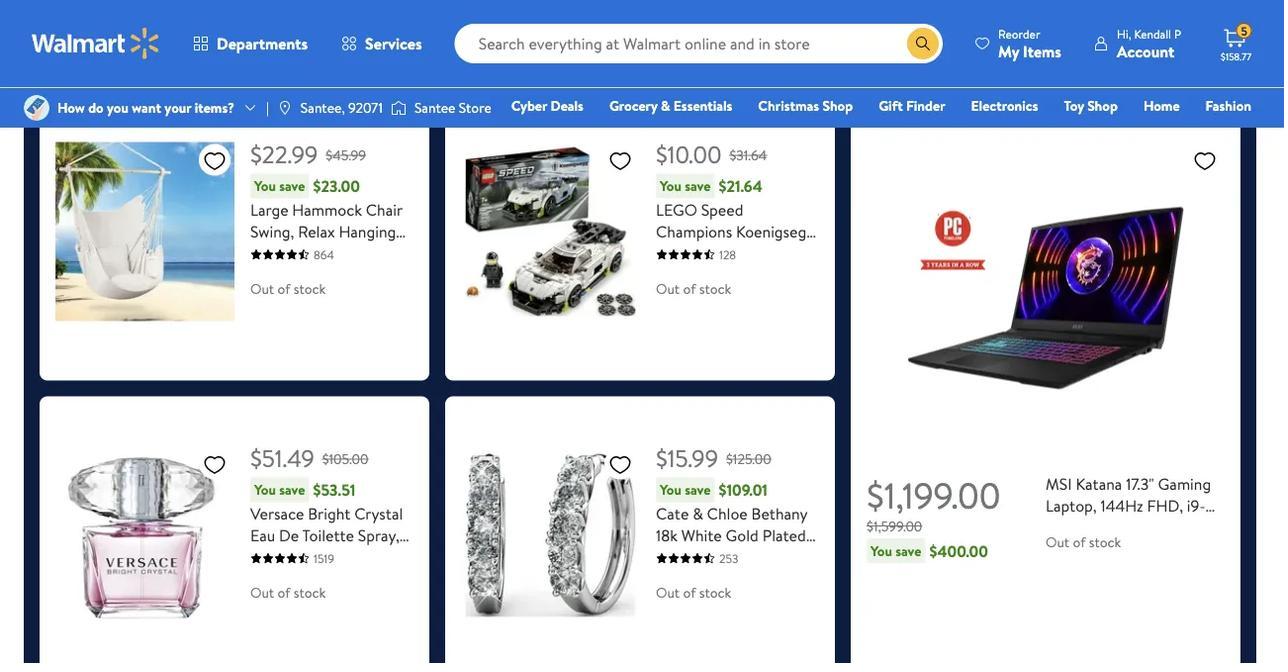 Task type: vqa. For each thing, say whether or not it's contained in the screenshot.
HOOP
yes



Task type: describe. For each thing, give the bounding box(es) containing it.
save for $15.99
[[685, 480, 711, 499]]

women,
[[337, 546, 393, 568]]

out inside $1,199.00 group
[[1046, 532, 1070, 551]]

 image for how do you want your items?
[[24, 95, 49, 121]]

save for $22.99
[[279, 176, 305, 196]]

shop for christmas shop
[[823, 96, 853, 115]]

perfume
[[250, 546, 310, 568]]

metal
[[332, 264, 371, 286]]

stock for $51.49
[[294, 583, 326, 602]]

out of stock for $10.00
[[656, 279, 732, 298]]

save for $51.49
[[279, 480, 305, 499]]

1 vertical spatial seat
[[250, 351, 281, 373]]

reorder my items
[[999, 25, 1062, 62]]

speed
[[701, 199, 744, 220]]

out of stock for $22.99
[[250, 279, 326, 298]]

jesko
[[656, 242, 694, 264]]

debit
[[1133, 124, 1167, 143]]

spray,
[[358, 524, 400, 546]]

two
[[350, 286, 377, 307]]

santee, 92071
[[301, 98, 383, 117]]

1 group from the left
[[55, 0, 414, 61]]

chloe
[[707, 502, 748, 524]]

cushions,
[[250, 307, 316, 329]]

earrings,
[[656, 589, 716, 611]]

santee
[[415, 98, 456, 117]]

eau
[[250, 524, 275, 546]]

home
[[1144, 96, 1180, 115]]

yard
[[308, 351, 338, 373]]

bethany
[[752, 502, 808, 524]]

do
[[88, 98, 104, 117]]

msi
[[1046, 473, 1072, 494]]

864
[[314, 246, 334, 263]]

$15.99 $125.00
[[656, 442, 772, 475]]

$105.00
[[322, 449, 369, 468]]

add to favorites list, lego speed champions koenigsegg jesko 76900 white racing car building set image
[[609, 148, 632, 173]]

out for $10.00
[[656, 279, 680, 298]]

toy shop link
[[1055, 95, 1127, 116]]

$10.00 $31.64
[[656, 138, 767, 171]]

fashion
[[1206, 96, 1252, 115]]

0 vertical spatial gift
[[879, 96, 903, 115]]

services
[[365, 33, 422, 54]]

bedroom
[[342, 351, 405, 373]]

you for $10.00
[[660, 176, 682, 196]]

stock for $10.00
[[699, 279, 732, 298]]

plated
[[763, 524, 806, 546]]

racing
[[656, 264, 703, 286]]

add to favorites list, versace bright crystal eau de toilette spray, perfume for women, 3 oz image
[[203, 452, 227, 477]]

detachable
[[250, 264, 329, 286]]

deals
[[551, 96, 584, 115]]

santee store
[[415, 98, 492, 117]]

porch
[[289, 373, 330, 394]]

1 horizontal spatial swing
[[364, 329, 405, 351]]

toy shop
[[1064, 96, 1118, 115]]

2 group from the left
[[461, 0, 819, 61]]

earrings
[[739, 546, 795, 568]]

1 vertical spatial chair
[[334, 242, 370, 264]]

| inside you save $109.01 cate & chloe bethany 18k white gold plated silver hoop earrings | women's crystal earrings, jewelry gift
[[799, 546, 802, 568]]

out for $15.99
[[656, 583, 680, 602]]

white inside you save $21.64 lego speed champions koenigsegg jesko 76900 white racing car building set
[[745, 242, 786, 264]]

rtx
[[1107, 516, 1135, 538]]

auto link
[[960, 123, 1007, 144]]

you save $21.64 lego speed champions koenigsegg jesko 76900 white racing car building set
[[656, 175, 816, 286]]

$45.99
[[326, 145, 366, 165]]

how do you want your items?
[[57, 98, 235, 117]]

gaming
[[1159, 473, 1212, 494]]

kendall
[[1135, 25, 1172, 42]]

of for $15.99
[[683, 583, 696, 602]]

17.3"
[[1126, 473, 1155, 494]]

18k
[[656, 524, 678, 546]]

cate
[[656, 502, 689, 524]]

relax
[[298, 220, 335, 242]]

one
[[1100, 124, 1130, 143]]

champions
[[656, 220, 733, 242]]

1519
[[314, 550, 334, 567]]

out of stock for $15.99
[[656, 583, 732, 602]]

swing,
[[250, 220, 294, 242]]

0 vertical spatial |
[[266, 98, 269, 117]]

$10.00 group
[[461, 108, 819, 365]]

0 vertical spatial hammock
[[292, 199, 362, 220]]

katana
[[1076, 473, 1123, 494]]

registry link
[[1015, 123, 1083, 144]]

account
[[1117, 40, 1175, 62]]

& inside you save $23.00 large hammock chair swing, relax hanging rope swing chair with detachable metal support bar & two seat cushions, cotton hammock chair swing seat for yard bedroom patio porch indoor outdoor
[[336, 286, 346, 307]]

silver
[[656, 546, 694, 568]]

0 vertical spatial chair
[[366, 199, 403, 220]]

stock for $15.99
[[699, 583, 732, 602]]

$22.99
[[250, 138, 318, 171]]

you for $51.49
[[254, 480, 276, 499]]

electronics
[[971, 96, 1039, 115]]

crystal inside you save $53.51 versace bright crystal eau de toilette spray, perfume for women, 3 oz
[[354, 502, 403, 524]]

gift finder link
[[870, 95, 955, 116]]

$21.64
[[719, 175, 763, 197]]

for inside you save $53.51 versace bright crystal eau de toilette spray, perfume for women, 3 oz
[[313, 546, 333, 568]]

finder
[[907, 96, 946, 115]]

stock inside $1,199.00 group
[[1089, 532, 1122, 551]]

fhd,
[[1148, 494, 1184, 516]]

$22.99 $45.99
[[250, 138, 366, 171]]

shop for toy shop
[[1088, 96, 1118, 115]]

Walmart Site-Wide search field
[[455, 24, 943, 63]]

out of stock inside $1,199.00 group
[[1046, 532, 1122, 551]]

& inside you save $109.01 cate & chloe bethany 18k white gold plated silver hoop earrings | women's crystal earrings, jewelry gift
[[693, 502, 703, 524]]

want
[[132, 98, 161, 117]]

5
[[1241, 22, 1248, 39]]

bar
[[309, 286, 332, 307]]

1tb
[[1135, 538, 1158, 560]]

msi katana 17.3" gaming laptop, 144hz fhd, i9- 13900h, rtx 4070 8gb, 16gb ddr5, 1tb ssd, win 11
[[1046, 473, 1224, 582]]

toy
[[1064, 96, 1084, 115]]

Search search field
[[455, 24, 943, 63]]

home link
[[1135, 95, 1189, 116]]



Task type: locate. For each thing, give the bounding box(es) containing it.
save inside you save $109.01 cate & chloe bethany 18k white gold plated silver hoop earrings | women's crystal earrings, jewelry gift
[[685, 480, 711, 499]]

you up large at the left top
[[254, 176, 276, 196]]

|
[[266, 98, 269, 117], [799, 546, 802, 568]]

white inside you save $109.01 cate & chloe bethany 18k white gold plated silver hoop earrings | women's crystal earrings, jewelry gift
[[682, 524, 722, 546]]

add to favorites list, cate & chloe bethany 18k white gold plated silver hoop earrings | women's crystal earrings, jewelry gift image
[[609, 452, 632, 477]]

 image
[[24, 95, 49, 121], [391, 98, 407, 118]]

0 horizontal spatial shop
[[823, 96, 853, 115]]

0 horizontal spatial seat
[[250, 351, 281, 373]]

$10.00
[[656, 138, 722, 171]]

one debit link
[[1091, 123, 1176, 144]]

cyber deals
[[511, 96, 584, 115]]

walmart+ link
[[1184, 123, 1261, 144]]

shop right 'toy'
[[1088, 96, 1118, 115]]

car
[[706, 264, 731, 286]]

0 vertical spatial crystal
[[354, 502, 403, 524]]

versace
[[250, 502, 304, 524]]

1 vertical spatial crystal
[[722, 568, 770, 589]]

13900h,
[[1046, 516, 1103, 538]]

of for $10.00
[[683, 279, 696, 298]]

santee,
[[301, 98, 345, 117]]

you down $1,599.00
[[871, 541, 893, 560]]

0 vertical spatial &
[[661, 96, 671, 115]]

out down silver
[[656, 583, 680, 602]]

out up the "11"
[[1046, 532, 1070, 551]]

stock inside $22.99 group
[[294, 279, 326, 298]]

group
[[55, 0, 414, 61], [461, 0, 819, 61], [867, 0, 1225, 61]]

| right earrings
[[799, 546, 802, 568]]

of down laptop,
[[1073, 532, 1086, 551]]

hi,
[[1117, 25, 1132, 42]]

save down $1,599.00
[[896, 541, 922, 560]]

save inside $1,199.00 $1,599.00 you save $400.00
[[896, 541, 922, 560]]

out of stock inside $22.99 group
[[250, 279, 326, 298]]

gift finder
[[879, 96, 946, 115]]

gold
[[726, 524, 759, 546]]

gift inside you save $109.01 cate & chloe bethany 18k white gold plated silver hoop earrings | women's crystal earrings, jewelry gift
[[775, 589, 802, 611]]

0 vertical spatial for
[[284, 351, 304, 373]]

you
[[107, 98, 129, 117]]

0 vertical spatial white
[[745, 242, 786, 264]]

shop right christmas
[[823, 96, 853, 115]]

chair left with
[[334, 242, 370, 264]]

store
[[459, 98, 492, 117]]

2 vertical spatial chair
[[324, 329, 361, 351]]

patio
[[250, 373, 286, 394]]

$1,199.00 $1,599.00 you save $400.00
[[867, 470, 1001, 562]]

1 horizontal spatial  image
[[391, 98, 407, 118]]

4070
[[1138, 516, 1174, 538]]

& right "bar"
[[336, 286, 346, 307]]

indoor
[[333, 373, 378, 394]]

stock down hoop
[[699, 583, 732, 602]]

& right grocery
[[661, 96, 671, 115]]

stock down 144hz
[[1089, 532, 1122, 551]]

out inside $22.99 group
[[250, 279, 274, 298]]

of for $22.99
[[278, 279, 290, 298]]

you save $53.51 versace bright crystal eau de toilette spray, perfume for women, 3 oz
[[250, 479, 406, 589]]

crystal down 253
[[722, 568, 770, 589]]

cyber
[[511, 96, 547, 115]]

$1,199.00
[[867, 470, 1001, 520]]

save for $10.00
[[685, 176, 711, 196]]

0 horizontal spatial  image
[[24, 95, 49, 121]]

of left "car"
[[683, 279, 696, 298]]

11
[[1046, 560, 1056, 582]]

2 horizontal spatial group
[[867, 0, 1225, 61]]

& right "cate"
[[693, 502, 703, 524]]

3 group from the left
[[867, 0, 1225, 61]]

 image right 92071
[[391, 98, 407, 118]]

walmart+
[[1193, 124, 1252, 143]]

out for $51.49
[[250, 583, 274, 602]]

save inside you save $21.64 lego speed champions koenigsegg jesko 76900 white racing car building set
[[685, 176, 711, 196]]

you
[[254, 176, 276, 196], [660, 176, 682, 196], [254, 480, 276, 499], [660, 480, 682, 499], [871, 541, 893, 560]]

out down perfume
[[250, 583, 274, 602]]

$1,199.00 group
[[867, 108, 1225, 663]]

2 vertical spatial &
[[693, 502, 703, 524]]

& inside grocery & essentials link
[[661, 96, 671, 115]]

stock down 1519
[[294, 583, 326, 602]]

p
[[1175, 25, 1182, 42]]

out of stock down perfume
[[250, 583, 326, 602]]

seat
[[380, 286, 411, 307], [250, 351, 281, 373]]

of down silver
[[683, 583, 696, 602]]

swing down 'two'
[[364, 329, 405, 351]]

out down 'rope'
[[250, 279, 274, 298]]

for left yard
[[284, 351, 304, 373]]

$125.00
[[726, 449, 772, 468]]

you for $15.99
[[660, 480, 682, 499]]

chair up with
[[366, 199, 403, 220]]

of right the oz
[[278, 583, 290, 602]]

i9-
[[1187, 494, 1206, 516]]

you inside you save $21.64 lego speed champions koenigsegg jesko 76900 white racing car building set
[[660, 176, 682, 196]]

out of stock inside $10.00 group
[[656, 279, 732, 298]]

save inside you save $23.00 large hammock chair swing, relax hanging rope swing chair with detachable metal support bar & two seat cushions, cotton hammock chair swing seat for yard bedroom patio porch indoor outdoor
[[279, 176, 305, 196]]

 image
[[277, 100, 293, 116]]

chair
[[366, 199, 403, 220], [334, 242, 370, 264], [324, 329, 361, 351]]

bright
[[308, 502, 351, 524]]

ddr5,
[[1085, 538, 1131, 560]]

for inside you save $23.00 large hammock chair swing, relax hanging rope swing chair with detachable metal support bar & two seat cushions, cotton hammock chair swing seat for yard bedroom patio porch indoor outdoor
[[284, 351, 304, 373]]

1 horizontal spatial seat
[[380, 286, 411, 307]]

services button
[[325, 20, 439, 67]]

 image for santee store
[[391, 98, 407, 118]]

registry
[[1024, 124, 1075, 143]]

stock inside $10.00 group
[[699, 279, 732, 298]]

swing right 'rope'
[[290, 242, 330, 264]]

out of stock up the cushions, at the top left
[[250, 279, 326, 298]]

1 horizontal spatial gift
[[879, 96, 903, 115]]

swing
[[290, 242, 330, 264], [364, 329, 405, 351]]

8gb,
[[1178, 516, 1212, 538]]

1 horizontal spatial |
[[799, 546, 802, 568]]

christmas shop
[[758, 96, 853, 115]]

stock
[[294, 279, 326, 298], [699, 279, 732, 298], [1089, 532, 1122, 551], [294, 583, 326, 602], [699, 583, 732, 602]]

save up "versace"
[[279, 480, 305, 499]]

laptop,
[[1046, 494, 1097, 516]]

out inside $10.00 group
[[656, 279, 680, 298]]

electronics link
[[963, 95, 1048, 116]]

144hz
[[1101, 494, 1144, 516]]

of inside $22.99 group
[[278, 279, 290, 298]]

hammock down support
[[250, 329, 320, 351]]

0 horizontal spatial group
[[55, 0, 414, 61]]

253
[[720, 550, 739, 567]]

gift left finder
[[879, 96, 903, 115]]

search icon image
[[916, 36, 931, 51]]

$51.49
[[250, 442, 314, 475]]

koenigsegg
[[736, 220, 815, 242]]

1 vertical spatial hammock
[[250, 329, 320, 351]]

hammock down $23.00 on the top left of the page
[[292, 199, 362, 220]]

reorder
[[999, 25, 1041, 42]]

$51.49 $105.00
[[250, 442, 369, 475]]

save up lego
[[685, 176, 711, 196]]

white right 18k
[[682, 524, 722, 546]]

win
[[1198, 538, 1224, 560]]

1 vertical spatial &
[[336, 286, 346, 307]]

1 horizontal spatial shop
[[1088, 96, 1118, 115]]

you up "cate"
[[660, 480, 682, 499]]

out of stock down silver
[[656, 583, 732, 602]]

seat up outdoor
[[250, 351, 281, 373]]

you for $22.99
[[254, 176, 276, 196]]

out of stock down the jesko
[[656, 279, 732, 298]]

0 horizontal spatial crystal
[[354, 502, 403, 524]]

you up "versace"
[[254, 480, 276, 499]]

stock for $22.99
[[294, 279, 326, 298]]

0 vertical spatial swing
[[290, 242, 330, 264]]

stock down 76900
[[699, 279, 732, 298]]

92071
[[348, 98, 383, 117]]

1 horizontal spatial &
[[661, 96, 671, 115]]

hanging
[[339, 220, 396, 242]]

76900
[[698, 242, 742, 264]]

ssd,
[[1162, 538, 1194, 560]]

1 horizontal spatial crystal
[[722, 568, 770, 589]]

departments button
[[176, 20, 325, 67]]

hammock
[[292, 199, 362, 220], [250, 329, 320, 351]]

$53.51
[[313, 479, 356, 501]]

128
[[720, 246, 736, 263]]

gift right jewelry
[[775, 589, 802, 611]]

your
[[165, 98, 191, 117]]

gift
[[879, 96, 903, 115], [775, 589, 802, 611]]

for right de
[[313, 546, 333, 568]]

you save $23.00 large hammock chair swing, relax hanging rope swing chair with detachable metal support bar & two seat cushions, cotton hammock chair swing seat for yard bedroom patio porch indoor outdoor
[[250, 175, 411, 416]]

chair up indoor at bottom left
[[324, 329, 361, 351]]

grocery & essentials link
[[601, 95, 742, 116]]

$23.00
[[313, 175, 360, 197]]

1 horizontal spatial for
[[313, 546, 333, 568]]

clear search field text image
[[884, 36, 900, 52]]

1 vertical spatial white
[[682, 524, 722, 546]]

crystal up 'women,'
[[354, 502, 403, 524]]

of up the cushions, at the top left
[[278, 279, 290, 298]]

of inside $1,199.00 group
[[1073, 532, 1086, 551]]

$31.64
[[730, 145, 767, 165]]

you up lego
[[660, 176, 682, 196]]

you inside you save $23.00 large hammock chair swing, relax hanging rope swing chair with detachable metal support bar & two seat cushions, cotton hammock chair swing seat for yard bedroom patio porch indoor outdoor
[[254, 176, 276, 196]]

0 horizontal spatial &
[[336, 286, 346, 307]]

white right 128
[[745, 242, 786, 264]]

crystal inside you save $109.01 cate & chloe bethany 18k white gold plated silver hoop earrings | women's crystal earrings, jewelry gift
[[722, 568, 770, 589]]

1 horizontal spatial group
[[461, 0, 819, 61]]

out of stock down laptop,
[[1046, 532, 1122, 551]]

building
[[734, 264, 789, 286]]

0 horizontal spatial for
[[284, 351, 304, 373]]

add to favorites list, large hammock chair swing, relax hanging rope swing chair with detachable metal support bar & two seat cushions, cotton hammock chair swing seat for yard bedroom patio porch indoor outdoor image
[[203, 148, 227, 173]]

you inside you save $53.51 versace bright crystal eau de toilette spray, perfume for women, 3 oz
[[254, 480, 276, 499]]

0 horizontal spatial gift
[[775, 589, 802, 611]]

0 vertical spatial seat
[[380, 286, 411, 307]]

walmart image
[[32, 28, 160, 59]]

2 horizontal spatial &
[[693, 502, 703, 524]]

you inside $1,199.00 $1,599.00 you save $400.00
[[871, 541, 893, 560]]

out down the jesko
[[656, 279, 680, 298]]

cotton
[[320, 307, 369, 329]]

of for $51.49
[[278, 583, 290, 602]]

$22.99 group
[[55, 108, 414, 416]]

stock down 864
[[294, 279, 326, 298]]

seat right 'two'
[[380, 286, 411, 307]]

1 vertical spatial swing
[[364, 329, 405, 351]]

save down "$22.99"
[[279, 176, 305, 196]]

0 horizontal spatial |
[[266, 98, 269, 117]]

2 shop from the left
[[1088, 96, 1118, 115]]

out for $22.99
[[250, 279, 274, 298]]

0 horizontal spatial swing
[[290, 242, 330, 264]]

save inside you save $53.51 versace bright crystal eau de toilette spray, perfume for women, 3 oz
[[279, 480, 305, 499]]

out of stock for $51.49
[[250, 583, 326, 602]]

 image left how
[[24, 95, 49, 121]]

add to favorites list, msi katana 17.3" gaming laptop, 144hz fhd, i9-13900h, rtx 4070 8gb, 16gb ddr5, 1tb ssd, win 11 image
[[1194, 148, 1217, 173]]

1 vertical spatial |
[[799, 546, 802, 568]]

1 vertical spatial gift
[[775, 589, 802, 611]]

grocery & essentials
[[610, 96, 733, 115]]

fashion link
[[1197, 95, 1261, 116]]

1 shop from the left
[[823, 96, 853, 115]]

grocery
[[610, 96, 658, 115]]

$400.00
[[930, 540, 989, 562]]

you inside you save $109.01 cate & chloe bethany 18k white gold plated silver hoop earrings | women's crystal earrings, jewelry gift
[[660, 480, 682, 499]]

| up "$22.99"
[[266, 98, 269, 117]]

hi, kendall p account
[[1117, 25, 1182, 62]]

of
[[278, 279, 290, 298], [683, 279, 696, 298], [1073, 532, 1086, 551], [278, 583, 290, 602], [683, 583, 696, 602]]

1 horizontal spatial white
[[745, 242, 786, 264]]

auto
[[969, 124, 998, 143]]

items?
[[195, 98, 235, 117]]

large
[[250, 199, 289, 220]]

white
[[745, 242, 786, 264], [682, 524, 722, 546]]

of inside $10.00 group
[[683, 279, 696, 298]]

fashion auto
[[969, 96, 1252, 143]]

1 vertical spatial for
[[313, 546, 333, 568]]

departments
[[217, 33, 308, 54]]

save down the $15.99 on the right of the page
[[685, 480, 711, 499]]

toilette
[[302, 524, 354, 546]]

0 horizontal spatial white
[[682, 524, 722, 546]]



